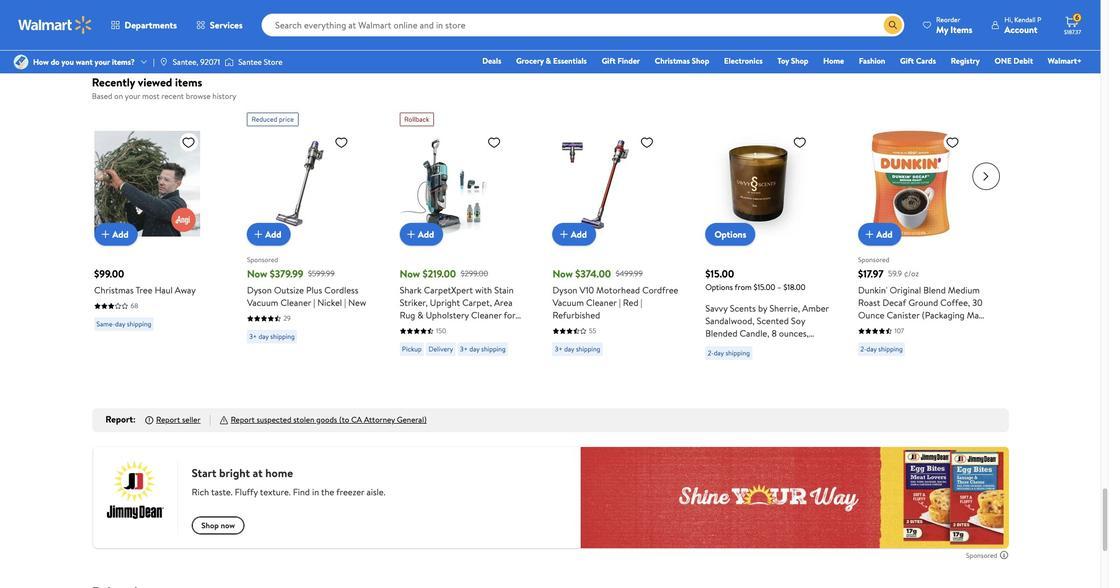 Task type: describe. For each thing, give the bounding box(es) containing it.
browse
[[186, 90, 211, 102]]

1 horizontal spatial christmas
[[655, 55, 690, 67]]

dunkin'
[[858, 284, 888, 297]]

add to favorites list, christmas tree haul away image
[[182, 136, 195, 150]]

sponsored for $17.97
[[858, 255, 889, 264]]

upright
[[430, 297, 460, 309]]

product group containing now $379.99
[[247, 108, 375, 395]]

ground
[[908, 297, 938, 309]]

$374.00
[[575, 267, 611, 281]]

departments button
[[101, 11, 187, 39]]

& right rug
[[417, 309, 423, 322]]

sponsored for now
[[247, 255, 278, 264]]

general)
[[397, 414, 427, 426]]

add button for dyson outsize plus cordless vacuum cleaner | nickel | new image
[[247, 223, 290, 246]]

carpetxpert
[[424, 284, 473, 297]]

now $219.00 $299.00 shark carpetxpert with stain striker, upright carpet, area rug & upholstery cleaner for pets, built-in spot & stain eliminator, deep cleaning & tough stain removal, carpet shampooer, navy, ex200
[[400, 267, 515, 372]]

| right "red" on the bottom right
[[641, 297, 642, 309]]

kendall
[[1014, 15, 1036, 24]]

reorder
[[936, 15, 960, 24]]

$299.00
[[461, 268, 488, 279]]

$17.97
[[858, 267, 884, 281]]

2 add to cart image from the left
[[251, 228, 265, 241]]

add to cart image for the dyson v10 motorhead cordfree vacuum cleaner | red | refurbished image
[[557, 228, 571, 241]]

account
[[1004, 23, 1037, 36]]

ca
[[351, 414, 362, 426]]

shampooer,
[[400, 359, 446, 372]]

shipping down 4
[[882, 22, 906, 32]]

| left new on the bottom of the page
[[344, 297, 346, 309]]

registry link
[[946, 55, 985, 67]]

your inside recently viewed items based on your most recent browse history
[[125, 90, 140, 102]]

premium
[[705, 340, 741, 352]]

report seller
[[156, 414, 201, 426]]

add button for "christmas tree haul away" image
[[94, 223, 138, 246]]

one
[[995, 55, 1012, 67]]

rollback
[[404, 115, 429, 124]]

vary)
[[858, 322, 879, 334]]

grocery
[[516, 55, 544, 67]]

toy shop
[[777, 55, 808, 67]]

$18.00
[[783, 282, 805, 293]]

essentials
[[553, 55, 587, 67]]

suspected
[[257, 414, 291, 426]]

red
[[623, 297, 638, 309]]

roast
[[858, 297, 880, 309]]

cards
[[916, 55, 936, 67]]

one debit link
[[989, 55, 1038, 67]]

92071
[[200, 56, 220, 68]]

cordfree
[[642, 284, 678, 297]]

coffee,
[[940, 297, 970, 309]]

report seller link
[[156, 414, 201, 426]]

finder
[[617, 55, 640, 67]]

0 horizontal spatial 2-day shipping
[[96, 22, 139, 32]]

gift for gift cards
[[900, 55, 914, 67]]

cleaner inside now $374.00 $499.99 dyson v10 motorhead cordfree vacuum cleaner | red | refurbished
[[586, 297, 617, 309]]

ex200
[[473, 359, 499, 372]]

electronics link
[[719, 55, 768, 67]]

home
[[823, 55, 844, 67]]

scents
[[730, 302, 756, 315]]

shop for christmas shop
[[692, 55, 709, 67]]

motorhead
[[596, 284, 640, 297]]

product group containing now $219.00
[[400, 108, 527, 395]]

add to favorites list, shark carpetxpert with stain striker, upright carpet, area rug & upholstery cleaner for pets, built-in spot & stain eliminator, deep cleaning & tough stain removal, carpet shampooer, navy, ex200 image
[[487, 136, 501, 150]]

plus
[[306, 284, 322, 297]]

christmas shop
[[655, 55, 709, 67]]

decaf
[[882, 297, 906, 309]]

$379.99
[[270, 267, 303, 281]]

150
[[436, 326, 446, 336]]

add for the add button for the dyson v10 motorhead cordfree vacuum cleaner | red | refurbished image
[[571, 228, 587, 241]]

p
[[1037, 15, 1041, 24]]

 image for santee store
[[225, 56, 234, 68]]

home link
[[818, 55, 849, 67]]

gift cards link
[[895, 55, 941, 67]]

options inside the $15.00 options from $15.00 – $18.00
[[705, 282, 733, 293]]

3+ day shipping down the 16 on the left
[[402, 22, 448, 32]]

$187.37
[[1064, 28, 1081, 36]]

cleaner inside now $219.00 $299.00 shark carpetxpert with stain striker, upright carpet, area rug & upholstery cleaner for pets, built-in spot & stain eliminator, deep cleaning & tough stain removal, carpet shampooer, navy, ex200
[[471, 309, 502, 322]]

pets,
[[400, 322, 419, 334]]

2- right services
[[249, 10, 255, 19]]

6 $187.37
[[1064, 13, 1081, 36]]

items
[[950, 23, 973, 36]]

2- up how do you want your items?
[[96, 22, 103, 32]]

debit
[[1014, 55, 1033, 67]]

shipping up "ex200"
[[481, 344, 506, 354]]

santee, 92071
[[173, 56, 220, 68]]

vacuum inside sponsored now $379.99 $599.99 dyson outsize plus cordless vacuum cleaner | nickel | new
[[247, 297, 278, 309]]

may
[[967, 309, 983, 322]]

2 vertical spatial stain
[[426, 347, 445, 359]]

product group containing $99.00
[[94, 108, 222, 395]]

add to favorites list, dyson v10 motorhead cordfree vacuum cleaner | red | refurbished image
[[640, 136, 654, 150]]

hi, kendall p account
[[1004, 15, 1041, 36]]

amber
[[802, 302, 829, 315]]

by
[[758, 302, 767, 315]]

report for report :
[[106, 413, 133, 426]]

items
[[175, 74, 202, 90]]

add for the add button corresponding to dyson outsize plus cordless vacuum cleaner | nickel | new image
[[265, 228, 281, 241]]

add button for the dyson v10 motorhead cordfree vacuum cleaner | red | refurbished image
[[553, 223, 596, 246]]

| up viewed
[[153, 56, 155, 68]]

eliminator,
[[400, 334, 442, 347]]

medium
[[948, 284, 980, 297]]

day inside savvy scents by sherrie, amber sandalwood, scented soy blended candle, 8 ounces, premium aromatherapy 2-day shipping
[[714, 348, 724, 358]]

add to favorites list, savvy scents by sherrie, amber sandalwood, scented soy blended candle, 8 ounces, premium aromatherapy image
[[793, 136, 807, 150]]

how
[[33, 56, 49, 68]]

blended
[[705, 327, 737, 340]]

electronics
[[724, 55, 763, 67]]

6 for 6 $187.37
[[1075, 13, 1079, 22]]

0 vertical spatial stain
[[494, 284, 514, 297]]

& inside grocery & essentials link
[[546, 55, 551, 67]]

next slide for recently viewed items list image
[[972, 163, 1000, 190]]

3+ day shipping down 4
[[860, 22, 906, 32]]

107
[[894, 326, 904, 336]]

christmas shop link
[[650, 55, 714, 67]]

–
[[777, 282, 782, 293]]

16
[[436, 4, 442, 14]]

product group containing $15.00
[[705, 108, 833, 395]]

spot
[[452, 322, 470, 334]]

1 horizontal spatial 2-day shipping
[[249, 10, 292, 19]]

product group containing 4
[[858, 0, 995, 39]]

| left "red" on the bottom right
[[619, 297, 621, 309]]

same-
[[96, 319, 115, 329]]

Walmart Site-Wide search field
[[261, 14, 904, 36]]

add button for shark carpetxpert with stain striker, upright carpet, area rug & upholstery cleaner for pets, built-in spot & stain eliminator, deep cleaning & tough stain removal, carpet shampooer, navy, ex200 image
[[400, 223, 443, 246]]

report for report suspected stolen goods (to ca attorney general)
[[231, 414, 255, 426]]

add to cart image for sponsored
[[863, 228, 876, 241]]

gift for gift finder
[[602, 55, 616, 67]]

stolen
[[293, 414, 314, 426]]

shipping up items?
[[114, 22, 139, 32]]

walmart image
[[18, 16, 92, 34]]

nickel
[[317, 297, 342, 309]]

carpet,
[[462, 297, 492, 309]]

search icon image
[[888, 20, 897, 30]]

santee
[[238, 56, 262, 68]]

deep
[[444, 334, 465, 347]]

0 vertical spatial options
[[714, 228, 746, 241]]

built-
[[421, 322, 443, 334]]

$99.00 christmas tree haul away
[[94, 267, 196, 297]]



Task type: vqa. For each thing, say whether or not it's contained in the screenshot.
CORDFREE
yes



Task type: locate. For each thing, give the bounding box(es) containing it.
0 horizontal spatial 6
[[742, 4, 746, 14]]

0 horizontal spatial vacuum
[[247, 297, 278, 309]]

0 horizontal spatial now
[[247, 267, 267, 281]]

 image
[[14, 55, 28, 69]]

deals link
[[477, 55, 506, 67]]

0 vertical spatial christmas
[[655, 55, 690, 67]]

4
[[894, 4, 899, 14]]

3+ day shipping up "ex200"
[[460, 344, 506, 354]]

add button up $219.00 at the top left of the page
[[400, 223, 443, 246]]

2-day shipping up items?
[[96, 22, 139, 32]]

christmas
[[655, 55, 690, 67], [94, 284, 134, 297]]

shop for toy shop
[[791, 55, 808, 67]]

product group containing now $374.00
[[553, 108, 680, 395]]

cordless
[[324, 284, 359, 297]]

away
[[175, 284, 196, 297]]

add to cart image for shark carpetxpert with stain striker, upright carpet, area rug & upholstery cleaner for pets, built-in spot & stain eliminator, deep cleaning & tough stain removal, carpet shampooer, navy, ex200 image
[[404, 228, 418, 241]]

now $374.00 $499.99 dyson v10 motorhead cordfree vacuum cleaner | red | refurbished
[[553, 267, 678, 322]]

cleaner up 29
[[280, 297, 311, 309]]

dyson inside sponsored now $379.99 $599.99 dyson outsize plus cordless vacuum cleaner | nickel | new
[[247, 284, 272, 297]]

add for dunkin' original blend medium roast decaf ground coffee, 30 ounce canister (packaging may vary) image the add button
[[876, 228, 893, 241]]

2 vacuum from the left
[[553, 297, 584, 309]]

2 gift from the left
[[900, 55, 914, 67]]

3 now from the left
[[553, 267, 573, 281]]

original
[[890, 284, 921, 297]]

6 up electronics link
[[742, 4, 746, 14]]

christmas right the finder
[[655, 55, 690, 67]]

christmas tree haul away image
[[94, 131, 200, 237]]

3+ day shipping up essentials
[[555, 8, 600, 18]]

add button for dunkin' original blend medium roast decaf ground coffee, 30 ounce canister (packaging may vary) image
[[858, 223, 902, 246]]

1 horizontal spatial 6
[[1075, 13, 1079, 22]]

shipping up essentials
[[576, 8, 600, 18]]

1 horizontal spatial shop
[[791, 55, 808, 67]]

report suspected stolen goods (to ca attorney general)
[[231, 414, 427, 426]]

goods
[[316, 414, 337, 426]]

striker,
[[400, 297, 428, 309]]

pickup
[[402, 344, 422, 354]]

product group containing 16
[[400, 0, 537, 39]]

dyson inside now $374.00 $499.99 dyson v10 motorhead cordfree vacuum cleaner | red | refurbished
[[553, 284, 577, 297]]

product group containing $17.97
[[858, 108, 986, 395]]

do
[[51, 56, 60, 68]]

cleaner inside sponsored now $379.99 $599.99 dyson outsize plus cordless vacuum cleaner | nickel | new
[[280, 297, 311, 309]]

 image for santee, 92071
[[159, 57, 168, 67]]

3+ day shipping down 55
[[555, 344, 600, 354]]

christmas down $99.00 at the top left
[[94, 284, 134, 297]]

1 vertical spatial 2-day shipping
[[96, 22, 139, 32]]

ounce
[[858, 309, 884, 322]]

0 horizontal spatial $15.00
[[705, 267, 734, 281]]

6 inside 6 $187.37
[[1075, 13, 1079, 22]]

2 dyson from the left
[[553, 284, 577, 297]]

one debit
[[995, 55, 1033, 67]]

6
[[742, 4, 746, 14], [1075, 13, 1079, 22]]

add to favorites list, dyson outsize plus cordless vacuum cleaner | nickel | new image
[[335, 136, 348, 150]]

gift left cards
[[900, 55, 914, 67]]

55
[[589, 326, 596, 336]]

5 add from the left
[[876, 228, 893, 241]]

3+ day shipping
[[555, 8, 600, 18], [402, 22, 448, 32], [860, 22, 906, 32], [249, 332, 295, 341], [460, 344, 506, 354], [555, 344, 600, 354]]

sponsored left ad disclaimer and feedback icon
[[966, 550, 997, 560]]

shipping down the 16 on the left
[[423, 22, 448, 32]]

0 horizontal spatial sponsored
[[247, 255, 278, 264]]

attorney
[[364, 414, 395, 426]]

3+ day shipping down 29
[[249, 332, 295, 341]]

based
[[92, 90, 112, 102]]

1 horizontal spatial dyson
[[553, 284, 577, 297]]

2 now from the left
[[400, 267, 420, 281]]

scented
[[757, 315, 789, 327]]

0 horizontal spatial dyson
[[247, 284, 272, 297]]

stain right with
[[494, 284, 514, 297]]

product group
[[400, 0, 537, 39], [858, 0, 995, 39], [94, 108, 222, 395], [247, 108, 375, 395], [400, 108, 527, 395], [553, 108, 680, 395], [705, 108, 833, 395], [858, 108, 986, 395]]

vacuum down $379.99
[[247, 297, 278, 309]]

2 horizontal spatial 2-day shipping
[[860, 344, 903, 354]]

4 add button from the left
[[553, 223, 596, 246]]

shipping down 107
[[878, 344, 903, 354]]

2 horizontal spatial add to cart image
[[863, 228, 876, 241]]

santee,
[[173, 56, 198, 68]]

$15.00 left –
[[754, 282, 775, 293]]

reduced price
[[251, 115, 294, 124]]

cleaner left for
[[471, 309, 502, 322]]

vacuum down $374.00
[[553, 297, 584, 309]]

1 shop from the left
[[692, 55, 709, 67]]

3 add from the left
[[418, 228, 434, 241]]

add button up $379.99
[[247, 223, 290, 246]]

blend
[[923, 284, 946, 297]]

1 horizontal spatial sponsored
[[858, 255, 889, 264]]

sponsored
[[247, 255, 278, 264], [858, 255, 889, 264], [966, 550, 997, 560]]

now left $379.99
[[247, 267, 267, 281]]

2 horizontal spatial sponsored
[[966, 550, 997, 560]]

2 add button from the left
[[247, 223, 290, 246]]

add to cart image for $99.00
[[99, 228, 112, 241]]

$15.00 up savvy
[[705, 267, 734, 281]]

59.9
[[888, 268, 902, 279]]

savvy scents by sherrie, amber sandalwood, scented soy blended candle, 8 ounces, premium aromatherapy image
[[705, 131, 811, 237]]

how do you want your items?
[[33, 56, 135, 68]]

1 now from the left
[[247, 267, 267, 281]]

2 horizontal spatial now
[[553, 267, 573, 281]]

1 vertical spatial $15.00
[[754, 282, 775, 293]]

1 horizontal spatial gift
[[900, 55, 914, 67]]

now up shark
[[400, 267, 420, 281]]

gift finder link
[[597, 55, 645, 67]]

1 vertical spatial options
[[705, 282, 733, 293]]

options up the $15.00 options from $15.00 – $18.00
[[714, 228, 746, 241]]

&
[[546, 55, 551, 67], [417, 309, 423, 322], [472, 322, 478, 334], [504, 334, 510, 347]]

0 horizontal spatial your
[[95, 56, 110, 68]]

stain down 150
[[426, 347, 445, 359]]

2 horizontal spatial report
[[231, 414, 255, 426]]

1 horizontal spatial add to cart image
[[251, 228, 265, 241]]

add up $379.99
[[265, 228, 281, 241]]

1 gift from the left
[[602, 55, 616, 67]]

1 horizontal spatial  image
[[225, 56, 234, 68]]

christmas inside $99.00 christmas tree haul away
[[94, 284, 134, 297]]

toy shop link
[[772, 55, 814, 67]]

gift left the finder
[[602, 55, 616, 67]]

$15.00
[[705, 267, 734, 281], [754, 282, 775, 293]]

delivery
[[428, 344, 453, 354]]

add up "59.9" in the right of the page
[[876, 228, 893, 241]]

you
[[61, 56, 74, 68]]

1 vacuum from the left
[[247, 297, 278, 309]]

1 add button from the left
[[94, 223, 138, 246]]

most
[[142, 90, 160, 102]]

0 vertical spatial $15.00
[[705, 267, 734, 281]]

0 horizontal spatial report
[[106, 413, 133, 426]]

2-day shipping right services
[[249, 10, 292, 19]]

1 add to cart image from the left
[[404, 228, 418, 241]]

shipping down the blended
[[726, 348, 750, 358]]

shipping down 68
[[127, 319, 151, 329]]

now inside now $219.00 $299.00 shark carpetxpert with stain striker, upright carpet, area rug & upholstery cleaner for pets, built-in spot & stain eliminator, deep cleaning & tough stain removal, carpet shampooer, navy, ex200
[[400, 267, 420, 281]]

now left $374.00
[[553, 267, 573, 281]]

haul
[[155, 284, 173, 297]]

2- inside savvy scents by sherrie, amber sandalwood, scented soy blended candle, 8 ounces, premium aromatherapy 2-day shipping
[[708, 348, 714, 358]]

add to cart image
[[404, 228, 418, 241], [557, 228, 571, 241]]

1 horizontal spatial your
[[125, 90, 140, 102]]

1 horizontal spatial now
[[400, 267, 420, 281]]

shipping inside savvy scents by sherrie, amber sandalwood, scented soy blended candle, 8 ounces, premium aromatherapy 2-day shipping
[[726, 348, 750, 358]]

your right "on"
[[125, 90, 140, 102]]

now for $219.00
[[400, 267, 420, 281]]

6 for 6
[[742, 4, 746, 14]]

sponsored now $379.99 $599.99 dyson outsize plus cordless vacuum cleaner | nickel | new
[[247, 255, 366, 309]]

vacuum inside now $374.00 $499.99 dyson v10 motorhead cordfree vacuum cleaner | red | refurbished
[[553, 297, 584, 309]]

area
[[494, 297, 513, 309]]

services button
[[187, 11, 252, 39]]

0 horizontal spatial shop
[[692, 55, 709, 67]]

 image left santee,
[[159, 57, 168, 67]]

1 dyson from the left
[[247, 284, 272, 297]]

want
[[76, 56, 93, 68]]

2 vertical spatial 2-day shipping
[[860, 344, 903, 354]]

add up $374.00
[[571, 228, 587, 241]]

shipping down 29
[[270, 332, 295, 341]]

now for $374.00
[[553, 267, 573, 281]]

sherrie,
[[769, 302, 800, 315]]

 image right 92071
[[225, 56, 234, 68]]

shipping up store
[[267, 10, 292, 19]]

services
[[210, 19, 243, 31]]

add up $99.00 at the top left
[[112, 228, 129, 241]]

dyson left v10
[[553, 284, 577, 297]]

& right cleaning
[[504, 334, 510, 347]]

1 horizontal spatial report
[[156, 414, 180, 426]]

add for the add button associated with shark carpetxpert with stain striker, upright carpet, area rug & upholstery cleaner for pets, built-in spot & stain eliminator, deep cleaning & tough stain removal, carpet shampooer, navy, ex200 image
[[418, 228, 434, 241]]

walmart+ link
[[1043, 55, 1087, 67]]

(packaging
[[922, 309, 965, 322]]

recent
[[161, 90, 184, 102]]

with
[[475, 284, 492, 297]]

& right grocery
[[546, 55, 551, 67]]

1 horizontal spatial add to cart image
[[557, 228, 571, 241]]

sandalwood,
[[705, 315, 754, 327]]

fashion
[[859, 55, 885, 67]]

registry
[[951, 55, 980, 67]]

walmart+
[[1048, 55, 1082, 67]]

add to favorites list, dunkin' original blend medium roast decaf ground coffee, 30 ounce canister (packaging may vary) image
[[946, 136, 959, 150]]

2 add from the left
[[265, 228, 281, 241]]

add up $219.00 at the top left of the page
[[418, 228, 434, 241]]

cleaner left "red" on the bottom right
[[586, 297, 617, 309]]

1 add to cart image from the left
[[99, 228, 112, 241]]

dunkin' original blend medium roast decaf ground coffee, 30 ounce canister (packaging may vary) image
[[858, 131, 964, 237]]

aromatherapy
[[743, 340, 800, 352]]

0 vertical spatial 2-day shipping
[[249, 10, 292, 19]]

4 add from the left
[[571, 228, 587, 241]]

fashion link
[[854, 55, 890, 67]]

sponsored up '$17.97'
[[858, 255, 889, 264]]

 image
[[225, 56, 234, 68], [159, 57, 168, 67]]

add
[[112, 228, 129, 241], [265, 228, 281, 241], [418, 228, 434, 241], [571, 228, 587, 241], [876, 228, 893, 241]]

1 add from the left
[[112, 228, 129, 241]]

sponsored $17.97 59.9 ¢/oz dunkin' original blend medium roast decaf ground coffee, 30 ounce canister (packaging may vary)
[[858, 255, 983, 334]]

2 add to cart image from the left
[[557, 228, 571, 241]]

2- down 'vary)'
[[860, 344, 867, 354]]

ounces,
[[779, 327, 809, 340]]

hi,
[[1004, 15, 1013, 24]]

1 horizontal spatial vacuum
[[553, 297, 584, 309]]

sponsored inside sponsored $17.97 59.9 ¢/oz dunkin' original blend medium roast decaf ground coffee, 30 ounce canister (packaging may vary)
[[858, 255, 889, 264]]

1 vertical spatial stain
[[481, 322, 500, 334]]

dyson outsize plus cordless vacuum cleaner | nickel | new image
[[247, 131, 353, 237]]

2- down the blended
[[708, 348, 714, 358]]

shark
[[400, 284, 422, 297]]

recently viewed items based on your most recent browse history
[[92, 74, 236, 102]]

carpet
[[485, 347, 513, 359]]

2 horizontal spatial cleaner
[[586, 297, 617, 309]]

now inside now $374.00 $499.99 dyson v10 motorhead cordfree vacuum cleaner | red | refurbished
[[553, 267, 573, 281]]

stain left for
[[481, 322, 500, 334]]

dyson left outsize
[[247, 284, 272, 297]]

add button up '$17.97'
[[858, 223, 902, 246]]

your right 'want'
[[95, 56, 110, 68]]

grocery & essentials link
[[511, 55, 592, 67]]

2-
[[249, 10, 255, 19], [96, 22, 103, 32], [860, 344, 867, 354], [708, 348, 714, 358]]

dyson v10 motorhead cordfree vacuum cleaner | red | refurbished image
[[553, 131, 658, 237]]

6 up $187.37
[[1075, 13, 1079, 22]]

& right spot
[[472, 322, 478, 334]]

navy,
[[449, 359, 471, 372]]

options up savvy
[[705, 282, 733, 293]]

1 vertical spatial christmas
[[94, 284, 134, 297]]

1 vertical spatial your
[[125, 90, 140, 102]]

add to cart image
[[99, 228, 112, 241], [251, 228, 265, 241], [863, 228, 876, 241]]

|
[[153, 56, 155, 68], [313, 297, 315, 309], [344, 297, 346, 309], [619, 297, 621, 309], [641, 297, 642, 309]]

0 vertical spatial your
[[95, 56, 110, 68]]

sponsored inside sponsored now $379.99 $599.99 dyson outsize plus cordless vacuum cleaner | nickel | new
[[247, 255, 278, 264]]

add button up $374.00
[[553, 223, 596, 246]]

2-day shipping inside product group
[[860, 344, 903, 354]]

report for report seller
[[156, 414, 180, 426]]

now inside sponsored now $379.99 $599.99 dyson outsize plus cordless vacuum cleaner | nickel | new
[[247, 267, 267, 281]]

0 horizontal spatial cleaner
[[280, 297, 311, 309]]

| left nickel
[[313, 297, 315, 309]]

3 add to cart image from the left
[[863, 228, 876, 241]]

0 horizontal spatial add to cart image
[[404, 228, 418, 241]]

3+
[[555, 8, 563, 18], [402, 22, 410, 32], [860, 22, 868, 32], [249, 332, 257, 341], [460, 344, 468, 354], [555, 344, 563, 354]]

report suspected stolen goods (to ca attorney general) link
[[231, 414, 427, 426]]

$219.00
[[423, 267, 456, 281]]

sponsored up $379.99
[[247, 255, 278, 264]]

29
[[283, 314, 291, 323]]

1 horizontal spatial cleaner
[[471, 309, 502, 322]]

shark carpetxpert with stain striker, upright carpet, area rug & upholstery cleaner for pets, built-in spot & stain eliminator, deep cleaning & tough stain removal, carpet shampooer, navy, ex200 image
[[400, 131, 505, 237]]

savvy scents by sherrie, amber sandalwood, scented soy blended candle, 8 ounces, premium aromatherapy 2-day shipping
[[705, 302, 829, 358]]

ad disclaimer and feedback image
[[1000, 551, 1009, 560]]

shop right toy
[[791, 55, 808, 67]]

add for the add button associated with "christmas tree haul away" image
[[112, 228, 129, 241]]

2-day shipping down 'vary)'
[[860, 344, 903, 354]]

:
[[133, 413, 136, 426]]

shipping down 55
[[576, 344, 600, 354]]

add button up $99.00 at the top left
[[94, 223, 138, 246]]

5 add button from the left
[[858, 223, 902, 246]]

same-day shipping
[[96, 319, 151, 329]]

0 horizontal spatial add to cart image
[[99, 228, 112, 241]]

0 horizontal spatial christmas
[[94, 284, 134, 297]]

1 horizontal spatial $15.00
[[754, 282, 775, 293]]

3 add button from the left
[[400, 223, 443, 246]]

2 shop from the left
[[791, 55, 808, 67]]

0 horizontal spatial  image
[[159, 57, 168, 67]]

0 horizontal spatial gift
[[602, 55, 616, 67]]

$15.00 options from $15.00 – $18.00
[[705, 267, 805, 293]]

shop left electronics link
[[692, 55, 709, 67]]

Search search field
[[261, 14, 904, 36]]



